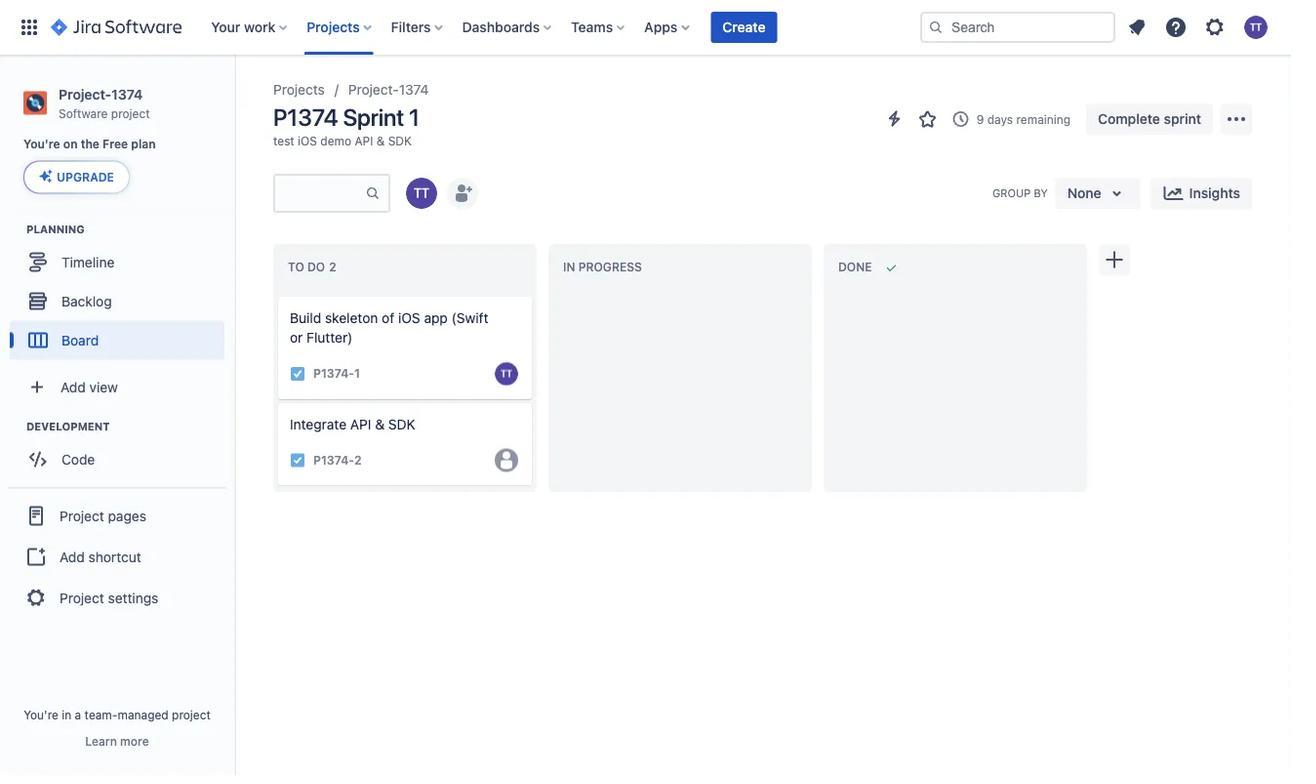 Task type: describe. For each thing, give the bounding box(es) containing it.
unassigned image
[[495, 449, 519, 472]]

remaining
[[1017, 112, 1071, 126]]

1 vertical spatial project
[[172, 708, 211, 722]]

in progress
[[563, 260, 642, 274]]

add people image
[[451, 182, 475, 205]]

assignee: terry turtle image
[[495, 362, 519, 386]]

do
[[308, 260, 325, 274]]

your profile and settings image
[[1245, 16, 1268, 39]]

complete sprint button
[[1087, 104, 1214, 135]]

settings
[[108, 590, 159, 606]]

banner containing your work
[[0, 0, 1292, 55]]

1 vertical spatial api
[[350, 416, 372, 432]]

p1374- for integrate
[[313, 454, 354, 467]]

insights
[[1190, 185, 1241, 201]]

1374 for project-1374 software project
[[111, 86, 143, 102]]

more
[[120, 734, 149, 748]]

project- for project-1374 software project
[[59, 86, 111, 102]]

9 days remaining
[[977, 112, 1071, 126]]

backlog
[[62, 293, 112, 309]]

project pages link
[[8, 494, 227, 537]]

upgrade
[[57, 170, 114, 184]]

p1374- for build
[[313, 367, 354, 381]]

project pages
[[60, 508, 146, 524]]

integrate
[[290, 416, 347, 432]]

1 vertical spatial &
[[375, 416, 385, 432]]

api inside p1374 sprint 1 test ios demo api & sdk
[[355, 134, 373, 147]]

(swift
[[452, 310, 489, 326]]

project- for project-1374
[[348, 82, 399, 98]]

app
[[424, 310, 448, 326]]

planning
[[26, 222, 85, 235]]

2 sdk from the top
[[389, 416, 416, 432]]

board
[[62, 332, 99, 348]]

1 vertical spatial 1
[[354, 367, 360, 381]]

your work button
[[205, 12, 295, 43]]

work
[[244, 19, 276, 35]]

you're in a team-managed project
[[24, 708, 211, 722]]

project-1374 link
[[348, 78, 429, 102]]

add view
[[61, 379, 118, 395]]

none
[[1068, 185, 1102, 201]]

p1374-2
[[313, 454, 362, 467]]

ios inside build skeleton of ios app (swift or flutter)
[[398, 310, 421, 326]]

pages
[[108, 508, 146, 524]]

integrate api & sdk
[[290, 416, 416, 432]]

complete sprint
[[1099, 111, 1202, 127]]

add for add shortcut
[[60, 549, 85, 565]]

project-1374 software project
[[59, 86, 150, 120]]

filters
[[391, 19, 431, 35]]

Search field
[[921, 12, 1116, 43]]

& inside p1374 sprint 1 test ios demo api & sdk
[[377, 134, 385, 147]]

project-1374
[[348, 82, 429, 98]]

none button
[[1056, 178, 1141, 209]]

2
[[354, 454, 362, 467]]

skeleton
[[325, 310, 378, 326]]

apps button
[[639, 12, 698, 43]]

p1374 sprint 1 test ios demo api & sdk
[[273, 104, 420, 147]]

apps
[[645, 19, 678, 35]]

add shortcut
[[60, 549, 141, 565]]

insights image
[[1163, 182, 1186, 205]]

task image
[[290, 366, 306, 382]]

9
[[977, 112, 985, 126]]

projects link
[[273, 78, 325, 102]]

projects for projects popup button
[[307, 19, 360, 35]]

create
[[723, 19, 766, 35]]

complete
[[1099, 111, 1161, 127]]

the
[[81, 137, 100, 151]]

to do
[[288, 260, 325, 274]]

to
[[288, 260, 304, 274]]

planning image
[[3, 217, 26, 241]]

sidebar navigation image
[[213, 78, 256, 117]]

free
[[103, 137, 128, 151]]

flutter)
[[307, 330, 353, 346]]

a
[[75, 708, 81, 722]]

insights button
[[1151, 178, 1253, 209]]

settings image
[[1204, 16, 1227, 39]]

teams button
[[566, 12, 633, 43]]

development image
[[3, 414, 26, 438]]

demo
[[321, 134, 352, 147]]

in
[[563, 260, 576, 274]]

upgrade button
[[24, 161, 129, 193]]

managed
[[118, 708, 169, 722]]

teams
[[571, 19, 613, 35]]

code link
[[10, 440, 225, 479]]

1 inside p1374 sprint 1 test ios demo api & sdk
[[409, 104, 420, 131]]

automations menu button icon image
[[883, 107, 907, 130]]

group by
[[993, 187, 1049, 199]]

add view button
[[12, 367, 223, 407]]

dashboards button
[[457, 12, 560, 43]]

development group
[[10, 418, 233, 485]]

learn more button
[[85, 733, 149, 749]]

of
[[382, 310, 395, 326]]

group containing project pages
[[8, 487, 227, 625]]

1374 for project-1374
[[399, 82, 429, 98]]



Task type: vqa. For each thing, say whether or not it's contained in the screenshot.
the create column image
yes



Task type: locate. For each thing, give the bounding box(es) containing it.
& right integrate
[[375, 416, 385, 432]]

board link
[[10, 321, 225, 360]]

software
[[59, 106, 108, 120]]

add left view
[[61, 379, 86, 395]]

api
[[355, 134, 373, 147], [350, 416, 372, 432]]

1 vertical spatial p1374-
[[313, 454, 354, 467]]

1374 inside the project-1374 software project
[[111, 86, 143, 102]]

1 vertical spatial sdk
[[389, 416, 416, 432]]

0 vertical spatial you're
[[23, 137, 60, 151]]

project up add shortcut
[[60, 508, 104, 524]]

1 sdk from the top
[[388, 134, 412, 147]]

sdk
[[388, 134, 412, 147], [389, 416, 416, 432]]

project- up software
[[59, 86, 111, 102]]

1 vertical spatial ios
[[398, 310, 421, 326]]

p1374- right task icon
[[313, 367, 354, 381]]

notifications image
[[1126, 16, 1149, 39]]

p1374
[[273, 104, 338, 131]]

9 days remaining image
[[950, 107, 973, 131]]

terry turtle image
[[406, 178, 437, 209]]

you're left in
[[24, 708, 58, 722]]

0 vertical spatial projects
[[307, 19, 360, 35]]

development
[[26, 420, 110, 432]]

1 horizontal spatial project-
[[348, 82, 399, 98]]

build
[[290, 310, 321, 326]]

1 horizontal spatial 1
[[409, 104, 420, 131]]

more image
[[1226, 107, 1249, 131]]

1374 up the free
[[111, 86, 143, 102]]

p1374-1 link
[[313, 365, 360, 382]]

p1374- inside 'link'
[[313, 454, 354, 467]]

p1374-2 link
[[313, 452, 362, 469]]

& down sprint
[[377, 134, 385, 147]]

project down add shortcut
[[60, 590, 104, 606]]

1
[[409, 104, 420, 131], [354, 367, 360, 381]]

star p1374 board image
[[917, 107, 940, 131]]

appswitcher icon image
[[18, 16, 41, 39]]

project inside 'project pages' link
[[60, 508, 104, 524]]

1 vertical spatial you're
[[24, 708, 58, 722]]

0 vertical spatial sdk
[[388, 134, 412, 147]]

api up the 2 at the bottom left of the page
[[350, 416, 372, 432]]

0 vertical spatial project
[[60, 508, 104, 524]]

2 you're from the top
[[24, 708, 58, 722]]

0 vertical spatial 1
[[409, 104, 420, 131]]

add for add view
[[61, 379, 86, 395]]

sprint
[[1165, 111, 1202, 127]]

ios inside p1374 sprint 1 test ios demo api & sdk
[[298, 134, 317, 147]]

you're for you're on the free plan
[[23, 137, 60, 151]]

projects
[[307, 19, 360, 35], [273, 82, 325, 98]]

or
[[290, 330, 303, 346]]

planning group
[[10, 221, 233, 366]]

1 down project-1374 link
[[409, 104, 420, 131]]

0 vertical spatial add
[[61, 379, 86, 395]]

you're
[[23, 137, 60, 151], [24, 708, 58, 722]]

1 horizontal spatial ios
[[398, 310, 421, 326]]

0 vertical spatial p1374-
[[313, 367, 354, 381]]

0 horizontal spatial ios
[[298, 134, 317, 147]]

project settings link
[[8, 576, 227, 619]]

0 vertical spatial &
[[377, 134, 385, 147]]

project inside the project-1374 software project
[[111, 106, 150, 120]]

0 horizontal spatial project-
[[59, 86, 111, 102]]

plan
[[131, 137, 156, 151]]

add inside button
[[60, 549, 85, 565]]

project settings
[[60, 590, 159, 606]]

ios
[[298, 134, 317, 147], [398, 310, 421, 326]]

1 vertical spatial projects
[[273, 82, 325, 98]]

timeline
[[62, 254, 115, 270]]

p1374-
[[313, 367, 354, 381], [313, 454, 354, 467]]

projects for projects link
[[273, 82, 325, 98]]

project right managed on the left of the page
[[172, 708, 211, 722]]

you're left on
[[23, 137, 60, 151]]

you're for you're in a team-managed project
[[24, 708, 58, 722]]

add shortcut button
[[8, 537, 227, 576]]

project-
[[348, 82, 399, 98], [59, 86, 111, 102]]

group
[[993, 187, 1031, 199]]

project- inside the project-1374 software project
[[59, 86, 111, 102]]

1 project from the top
[[60, 508, 104, 524]]

Search this board text field
[[275, 176, 365, 211]]

test ios demo api & sdk element
[[273, 133, 412, 148]]

ios down p1374
[[298, 134, 317, 147]]

group
[[8, 487, 227, 625]]

p1374- right task image
[[313, 454, 354, 467]]

days
[[988, 112, 1014, 126]]

1 horizontal spatial project
[[172, 708, 211, 722]]

project up plan on the top of the page
[[111, 106, 150, 120]]

1 vertical spatial project
[[60, 590, 104, 606]]

task image
[[290, 453, 306, 468]]

add left shortcut
[[60, 549, 85, 565]]

p1374-1
[[313, 367, 360, 381]]

test
[[273, 134, 295, 147]]

1 horizontal spatial 1374
[[399, 82, 429, 98]]

&
[[377, 134, 385, 147], [375, 416, 385, 432]]

project inside project settings link
[[60, 590, 104, 606]]

sdk inside p1374 sprint 1 test ios demo api & sdk
[[388, 134, 412, 147]]

progress
[[579, 260, 642, 274]]

projects up projects link
[[307, 19, 360, 35]]

view
[[89, 379, 118, 395]]

add inside 'popup button'
[[61, 379, 86, 395]]

0 horizontal spatial 1
[[354, 367, 360, 381]]

dashboards
[[462, 19, 540, 35]]

1 p1374- from the top
[[313, 367, 354, 381]]

jira software image
[[51, 16, 182, 39], [51, 16, 182, 39]]

learn more
[[85, 734, 149, 748]]

0 horizontal spatial 1374
[[111, 86, 143, 102]]

projects inside popup button
[[307, 19, 360, 35]]

team-
[[85, 708, 118, 722]]

in
[[62, 708, 72, 722]]

2 project from the top
[[60, 590, 104, 606]]

1374 up sprint
[[399, 82, 429, 98]]

1 up integrate api & sdk
[[354, 367, 360, 381]]

0 vertical spatial ios
[[298, 134, 317, 147]]

ios right of
[[398, 310, 421, 326]]

by
[[1035, 187, 1049, 199]]

to do element
[[288, 260, 340, 274]]

build skeleton of ios app (swift or flutter)
[[290, 310, 489, 346]]

help image
[[1165, 16, 1188, 39]]

project- up sprint
[[348, 82, 399, 98]]

code
[[62, 451, 95, 467]]

project for project pages
[[60, 508, 104, 524]]

on
[[63, 137, 78, 151]]

1 you're from the top
[[23, 137, 60, 151]]

filters button
[[385, 12, 451, 43]]

project for project settings
[[60, 590, 104, 606]]

your work
[[211, 19, 276, 35]]

done
[[839, 260, 872, 274]]

projects up p1374
[[273, 82, 325, 98]]

0 vertical spatial api
[[355, 134, 373, 147]]

project
[[60, 508, 104, 524], [60, 590, 104, 606]]

your
[[211, 19, 241, 35]]

project- inside project-1374 link
[[348, 82, 399, 98]]

sprint
[[343, 104, 404, 131]]

1 vertical spatial add
[[60, 549, 85, 565]]

0 vertical spatial project
[[111, 106, 150, 120]]

banner
[[0, 0, 1292, 55]]

projects button
[[301, 12, 380, 43]]

create button
[[711, 12, 778, 43]]

primary element
[[12, 0, 921, 55]]

learn
[[85, 734, 117, 748]]

shortcut
[[88, 549, 141, 565]]

search image
[[929, 20, 944, 35]]

you're on the free plan
[[23, 137, 156, 151]]

backlog link
[[10, 282, 225, 321]]

2 p1374- from the top
[[313, 454, 354, 467]]

project
[[111, 106, 150, 120], [172, 708, 211, 722]]

create column image
[[1103, 248, 1127, 271]]

timeline link
[[10, 243, 225, 282]]

0 horizontal spatial project
[[111, 106, 150, 120]]

api down sprint
[[355, 134, 373, 147]]

add
[[61, 379, 86, 395], [60, 549, 85, 565]]



